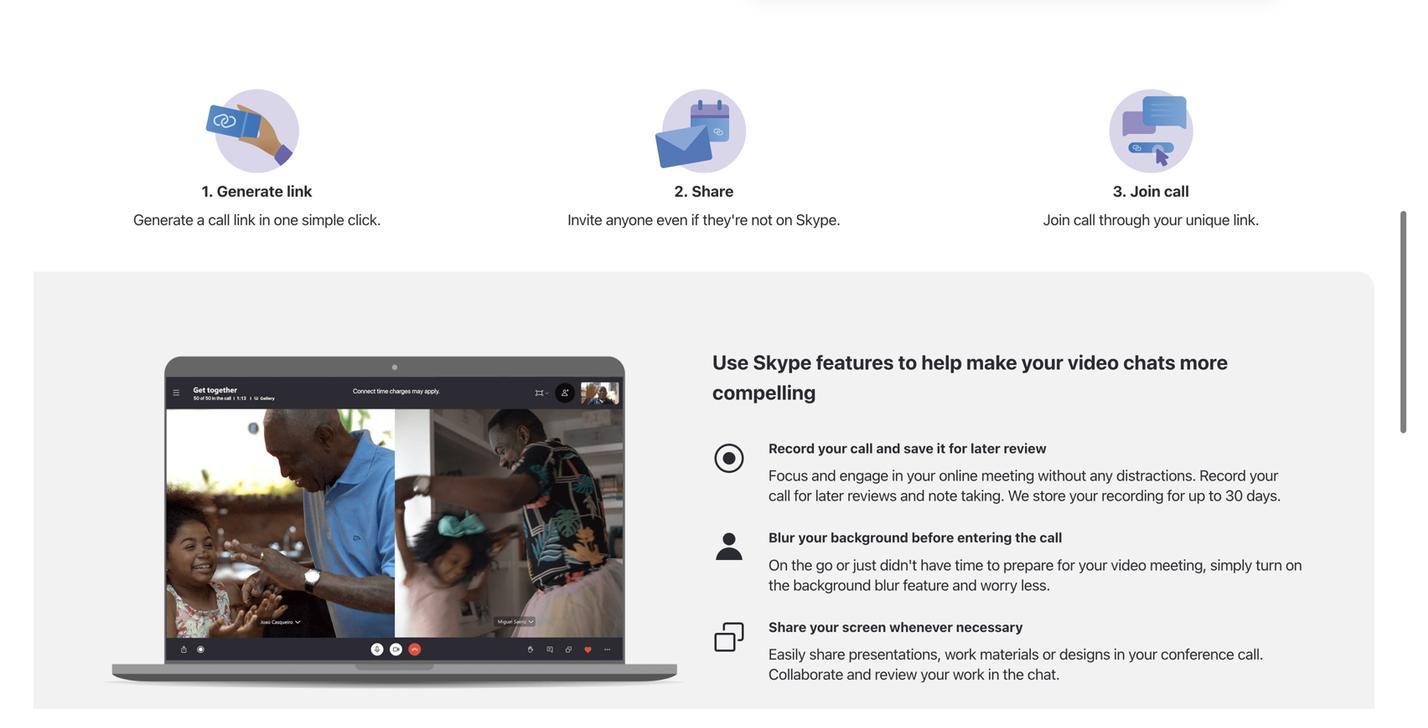 Task type: vqa. For each thing, say whether or not it's contained in the screenshot.
the leftmost of
no



Task type: describe. For each thing, give the bounding box(es) containing it.
we
[[1008, 487, 1029, 505]]

they're
[[703, 211, 748, 229]]

1 vertical spatial join
[[1043, 211, 1070, 229]]

your inside use skype features to help make your video chats more compelling
[[1021, 351, 1063, 374]]

use
[[712, 351, 749, 374]]

link.
[[1233, 211, 1259, 229]]

less.
[[1021, 577, 1050, 595]]

taking.
[[961, 487, 1004, 505]]

your down the 3. join call
[[1153, 211, 1182, 229]]

on inside on the go or just didn't have time to prepare for your video meeting, simply turn on the background blur feature and worry less.
[[1286, 556, 1302, 574]]

0 vertical spatial join
[[1130, 182, 1161, 200]]

in left one
[[259, 211, 270, 229]]

the up prepare
[[1015, 530, 1036, 546]]

recording
[[1101, 487, 1164, 505]]

1.
[[202, 182, 213, 200]]

or inside on the go or just didn't have time to prepare for your video meeting, simply turn on the background blur feature and worry less.
[[836, 556, 850, 574]]

focus and engage in your online meeting without any distractions. record your call for later reviews and note taking. we store your recording for up to 30 days.
[[769, 467, 1281, 505]]

simple
[[302, 211, 344, 229]]

materials
[[980, 646, 1039, 664]]

to inside focus and engage in your online meeting without any distractions. record your call for later reviews and note taking. we store your recording for up to 30 days.
[[1209, 487, 1222, 505]]

didn't
[[880, 556, 917, 574]]

review inside easily share presentations, work materials or designs in your conference call. collaborate and review your work in the chat.
[[875, 666, 917, 684]]

0 horizontal spatial on
[[776, 211, 792, 229]]

0 horizontal spatial generate
[[133, 211, 193, 229]]

time
[[955, 556, 983, 574]]

whenever
[[889, 620, 953, 636]]

the left go
[[791, 556, 812, 574]]

screen
[[842, 620, 886, 636]]

to inside on the go or just didn't have time to prepare for your video meeting, simply turn on the background blur feature and worry less.
[[987, 556, 1000, 574]]

chat.
[[1027, 666, 1060, 684]]

2.
[[674, 182, 688, 200]]

for down focus
[[794, 487, 812, 505]]

reviews
[[847, 487, 897, 505]]

your up go
[[798, 530, 827, 546]]

and left save
[[876, 441, 900, 457]]

easily
[[769, 646, 806, 664]]

skype
[[753, 351, 812, 374]]

engage
[[839, 467, 888, 485]]

your down presentations,
[[921, 666, 949, 684]]

0 horizontal spatial share
[[692, 182, 734, 200]]

your left conference on the right
[[1129, 646, 1157, 664]]

feature
[[903, 577, 949, 595]]

note
[[928, 487, 957, 505]]

1 horizontal spatial share
[[769, 620, 806, 636]]

and inside easily share presentations, work materials or designs in your conference call. collaborate and review your work in the chat.
[[847, 666, 871, 684]]

call up prepare
[[1040, 530, 1062, 546]]

0 vertical spatial review
[[1004, 441, 1047, 457]]

make
[[966, 351, 1017, 374]]

up
[[1188, 487, 1205, 505]]

meeting on desktop device image
[[92, 356, 696, 689]]

your up engage
[[818, 441, 847, 457]]

prepare
[[1003, 556, 1054, 574]]

join call through your unique link.
[[1043, 211, 1259, 229]]

click.
[[348, 211, 381, 229]]

and inside on the go or just didn't have time to prepare for your video meeting, simply turn on the background blur feature and worry less.
[[952, 577, 977, 595]]

in down materials
[[988, 666, 999, 684]]

3. join call
[[1113, 182, 1189, 200]]

the inside easily share presentations, work materials or designs in your conference call. collaborate and review your work in the chat.
[[1003, 666, 1024, 684]]

compelling
[[712, 381, 816, 405]]

presentations,
[[849, 646, 941, 664]]

just
[[853, 556, 876, 574]]

background inside on the go or just didn't have time to prepare for your video meeting, simply turn on the background blur feature and worry less.
[[793, 577, 871, 595]]

meeting
[[981, 467, 1034, 485]]

for inside on the go or just didn't have time to prepare for your video meeting, simply turn on the background blur feature and worry less.
[[1057, 556, 1075, 574]]

conference
[[1161, 646, 1234, 664]]

0 vertical spatial background
[[831, 530, 908, 546]]

days.
[[1246, 487, 1281, 505]]


[[712, 621, 746, 655]]

save
[[904, 441, 933, 457]]

and right focus
[[812, 467, 836, 485]]

not
[[751, 211, 772, 229]]

for left up
[[1167, 487, 1185, 505]]

record inside focus and engage in your online meeting without any distractions. record your call for later reviews and note taking. we store your recording for up to 30 days.
[[1200, 467, 1246, 485]]

anyone
[[606, 211, 653, 229]]

0 vertical spatial record
[[769, 441, 815, 457]]

blur
[[769, 530, 795, 546]]

and left 'note'
[[900, 487, 925, 505]]

features
[[816, 351, 894, 374]]

online
[[939, 467, 978, 485]]

call up engage
[[850, 441, 873, 457]]

for right it
[[949, 441, 967, 457]]

your down save
[[907, 467, 935, 485]]

your down any
[[1069, 487, 1098, 505]]

more
[[1180, 351, 1228, 374]]

on
[[769, 556, 788, 574]]

call inside focus and engage in your online meeting without any distractions. record your call for later reviews and note taking. we store your recording for up to 30 days.
[[769, 487, 790, 505]]



Task type: locate. For each thing, give the bounding box(es) containing it.

[[712, 531, 746, 565]]

0 horizontal spatial to
[[898, 351, 917, 374]]

in inside focus and engage in your online meeting without any distractions. record your call for later reviews and note taking. we store your recording for up to 30 days.
[[892, 467, 903, 485]]

to left help
[[898, 351, 917, 374]]

join left through
[[1043, 211, 1070, 229]]

1 vertical spatial review
[[875, 666, 917, 684]]

record
[[769, 441, 815, 457], [1200, 467, 1246, 485]]

video
[[1068, 351, 1119, 374], [1111, 556, 1146, 574]]

on
[[776, 211, 792, 229], [1286, 556, 1302, 574]]

0 horizontal spatial record
[[769, 441, 815, 457]]

one
[[274, 211, 298, 229]]

or
[[836, 556, 850, 574], [1042, 646, 1056, 664]]

0 vertical spatial video
[[1068, 351, 1119, 374]]

distractions.
[[1116, 467, 1196, 485]]

join right 3.
[[1130, 182, 1161, 200]]

1 vertical spatial link
[[233, 211, 255, 229]]

call.
[[1238, 646, 1263, 664]]


[[712, 442, 746, 476]]

the
[[1015, 530, 1036, 546], [791, 556, 812, 574], [769, 577, 790, 595], [1003, 666, 1024, 684]]

2 horizontal spatial to
[[1209, 487, 1222, 505]]

link
[[287, 182, 312, 200], [233, 211, 255, 229]]

collaborate
[[769, 666, 843, 684]]

your right prepare
[[1079, 556, 1107, 574]]

store
[[1033, 487, 1066, 505]]

without
[[1038, 467, 1086, 485]]

necessary
[[956, 620, 1023, 636]]

blur
[[874, 577, 899, 595]]

meeting,
[[1150, 556, 1207, 574]]

and down presentations,
[[847, 666, 871, 684]]

on the go or just didn't have time to prepare for your video meeting, simply turn on the background blur feature and worry less.
[[769, 556, 1302, 595]]

and down time in the bottom of the page
[[952, 577, 977, 595]]

it
[[937, 441, 946, 457]]

or up chat.
[[1042, 646, 1056, 664]]

video left meeting,
[[1111, 556, 1146, 574]]

the down materials
[[1003, 666, 1024, 684]]

join
[[1130, 182, 1161, 200], [1043, 211, 1070, 229]]

your up share
[[810, 620, 839, 636]]

1 vertical spatial background
[[793, 577, 871, 595]]

1 vertical spatial or
[[1042, 646, 1056, 664]]

0 horizontal spatial join
[[1043, 211, 1070, 229]]

have
[[920, 556, 951, 574]]

record up 30
[[1200, 467, 1246, 485]]

generate left a
[[133, 211, 193, 229]]

0 vertical spatial to
[[898, 351, 917, 374]]

share up 'invite anyone even if they're not on skype.'
[[692, 182, 734, 200]]

background up just on the bottom of page
[[831, 530, 908, 546]]

1 vertical spatial on
[[1286, 556, 1302, 574]]

video inside use skype features to help make your video chats more compelling
[[1068, 351, 1119, 374]]

call
[[1164, 182, 1189, 200], [208, 211, 230, 229], [1073, 211, 1095, 229], [850, 441, 873, 457], [769, 487, 790, 505], [1040, 530, 1062, 546]]

30
[[1225, 487, 1243, 505]]

0 vertical spatial link
[[287, 182, 312, 200]]

worry
[[980, 577, 1017, 595]]

on right turn
[[1286, 556, 1302, 574]]

for
[[949, 441, 967, 457], [794, 487, 812, 505], [1167, 487, 1185, 505], [1057, 556, 1075, 574]]

0 horizontal spatial or
[[836, 556, 850, 574]]

record up focus
[[769, 441, 815, 457]]

help
[[921, 351, 962, 374]]

simply
[[1210, 556, 1252, 574]]

0 vertical spatial on
[[776, 211, 792, 229]]

and
[[876, 441, 900, 457], [812, 467, 836, 485], [900, 487, 925, 505], [952, 577, 977, 595], [847, 666, 871, 684]]

to inside use skype features to help make your video chats more compelling
[[898, 351, 917, 374]]

in right designs
[[1114, 646, 1125, 664]]

to right up
[[1209, 487, 1222, 505]]

1 horizontal spatial link
[[287, 182, 312, 200]]

later up "meeting"
[[971, 441, 1000, 457]]

video left chats
[[1068, 351, 1119, 374]]

share
[[809, 646, 845, 664]]

0 vertical spatial generate
[[217, 182, 283, 200]]

or inside easily share presentations, work materials or designs in your conference call. collaborate and review your work in the chat.
[[1042, 646, 1056, 664]]

0 vertical spatial work
[[945, 646, 976, 664]]

link down 1. generate link
[[233, 211, 255, 229]]

blur your background before entering the call
[[769, 530, 1062, 546]]

unique
[[1186, 211, 1230, 229]]

call left through
[[1073, 211, 1095, 229]]

your up days. at bottom right
[[1250, 467, 1278, 485]]

go
[[816, 556, 833, 574]]

1. generate link
[[202, 182, 312, 200]]

generate a call link in one simple click.
[[133, 211, 381, 229]]

share your screen whenever necessary
[[769, 620, 1023, 636]]

use skype features to help make your video chats more compelling
[[712, 351, 1228, 405]]

1 horizontal spatial record
[[1200, 467, 1246, 485]]

share up 'easily'
[[769, 620, 806, 636]]

in down record your call and save it for later review
[[892, 467, 903, 485]]

call down focus
[[769, 487, 790, 505]]

later
[[971, 441, 1000, 457], [815, 487, 844, 505]]

1 vertical spatial record
[[1200, 467, 1246, 485]]

record your call and save it for later review
[[769, 441, 1047, 457]]

1 horizontal spatial generate
[[217, 182, 283, 200]]

entering
[[957, 530, 1012, 546]]

skype.
[[796, 211, 840, 229]]

chats
[[1123, 351, 1176, 374]]

review
[[1004, 441, 1047, 457], [875, 666, 917, 684]]

0 horizontal spatial review
[[875, 666, 917, 684]]

0 vertical spatial or
[[836, 556, 850, 574]]

invite
[[568, 211, 602, 229]]

2. share
[[674, 182, 734, 200]]

to up worry
[[987, 556, 1000, 574]]

generate
[[217, 182, 283, 200], [133, 211, 193, 229]]

before
[[912, 530, 954, 546]]

1 vertical spatial share
[[769, 620, 806, 636]]

work down necessary
[[945, 646, 976, 664]]

0 vertical spatial later
[[971, 441, 1000, 457]]

focus
[[769, 467, 808, 485]]

work down materials
[[953, 666, 984, 684]]

1 horizontal spatial review
[[1004, 441, 1047, 457]]

0 vertical spatial share
[[692, 182, 734, 200]]

your inside on the go or just didn't have time to prepare for your video meeting, simply turn on the background blur feature and worry less.
[[1079, 556, 1107, 574]]

a
[[197, 211, 205, 229]]

share
[[692, 182, 734, 200], [769, 620, 806, 636]]

background down go
[[793, 577, 871, 595]]

call right a
[[208, 211, 230, 229]]

generate up generate a call link in one simple click.
[[217, 182, 283, 200]]

3.
[[1113, 182, 1127, 200]]

background
[[831, 530, 908, 546], [793, 577, 871, 595]]

1 vertical spatial work
[[953, 666, 984, 684]]

later down engage
[[815, 487, 844, 505]]

designs
[[1059, 646, 1110, 664]]

0 horizontal spatial later
[[815, 487, 844, 505]]

invite anyone even if they're not on skype.
[[568, 211, 840, 229]]

link up one
[[287, 182, 312, 200]]

for right prepare
[[1057, 556, 1075, 574]]

the down on
[[769, 577, 790, 595]]

your
[[1153, 211, 1182, 229], [1021, 351, 1063, 374], [818, 441, 847, 457], [907, 467, 935, 485], [1250, 467, 1278, 485], [1069, 487, 1098, 505], [798, 530, 827, 546], [1079, 556, 1107, 574], [810, 620, 839, 636], [1129, 646, 1157, 664], [921, 666, 949, 684]]

1 vertical spatial to
[[1209, 487, 1222, 505]]

call up join call through your unique link.
[[1164, 182, 1189, 200]]

1 horizontal spatial later
[[971, 441, 1000, 457]]

1 horizontal spatial or
[[1042, 646, 1056, 664]]

your right make
[[1021, 351, 1063, 374]]

later inside focus and engage in your online meeting without any distractions. record your call for later reviews and note taking. we store your recording for up to 30 days.
[[815, 487, 844, 505]]

any
[[1090, 467, 1113, 485]]

1 vertical spatial generate
[[133, 211, 193, 229]]

even
[[656, 211, 688, 229]]

easily share presentations, work materials or designs in your conference call. collaborate and review your work in the chat.
[[769, 646, 1263, 684]]

on right not
[[776, 211, 792, 229]]

1 vertical spatial later
[[815, 487, 844, 505]]

review up "meeting"
[[1004, 441, 1047, 457]]

work
[[945, 646, 976, 664], [953, 666, 984, 684]]

1 horizontal spatial to
[[987, 556, 1000, 574]]

1 vertical spatial video
[[1111, 556, 1146, 574]]

if
[[691, 211, 699, 229]]

to
[[898, 351, 917, 374], [1209, 487, 1222, 505], [987, 556, 1000, 574]]

in
[[259, 211, 270, 229], [892, 467, 903, 485], [1114, 646, 1125, 664], [988, 666, 999, 684]]

1 horizontal spatial on
[[1286, 556, 1302, 574]]

1 horizontal spatial join
[[1130, 182, 1161, 200]]

through
[[1099, 211, 1150, 229]]

2 vertical spatial to
[[987, 556, 1000, 574]]

turn
[[1256, 556, 1282, 574]]

review down presentations,
[[875, 666, 917, 684]]

or right go
[[836, 556, 850, 574]]

video inside on the go or just didn't have time to prepare for your video meeting, simply turn on the background blur feature and worry less.
[[1111, 556, 1146, 574]]

0 horizontal spatial link
[[233, 211, 255, 229]]



